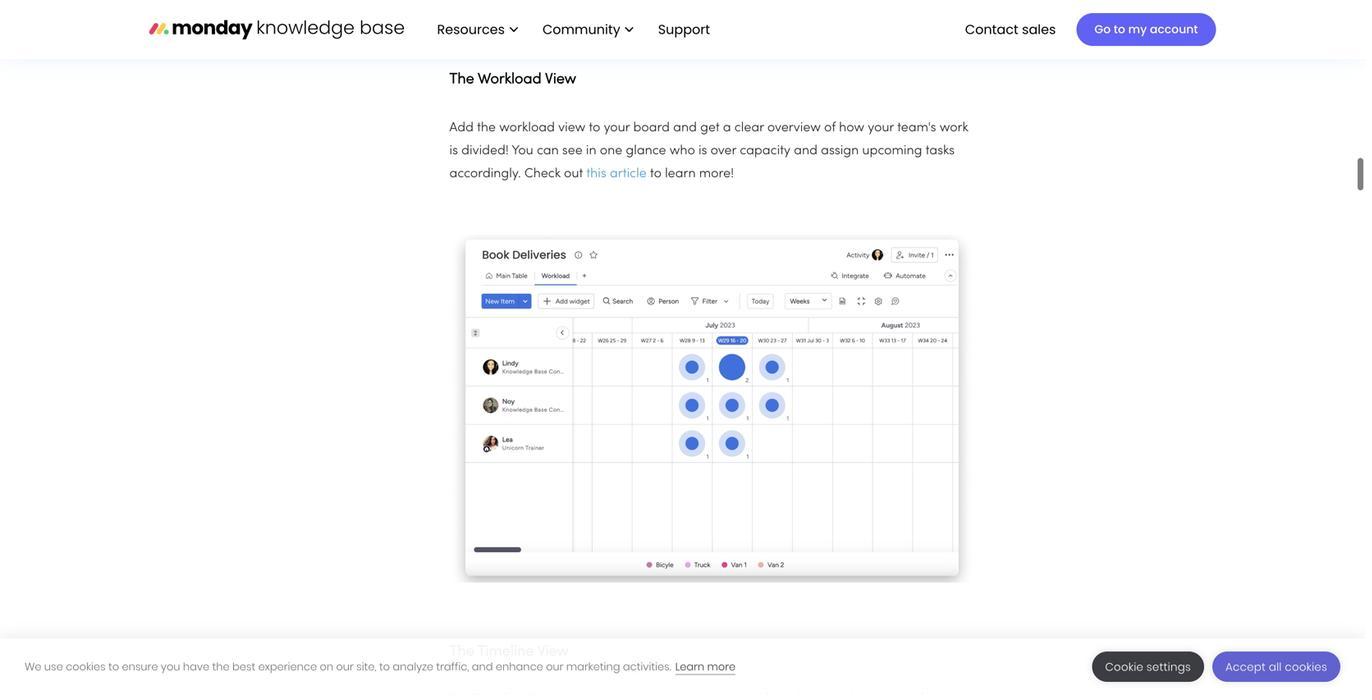 Task type: vqa. For each thing, say whether or not it's contained in the screenshot.
If
no



Task type: locate. For each thing, give the bounding box(es) containing it.
view up enhance
[[538, 646, 569, 660]]

1 horizontal spatial cookies
[[1286, 660, 1328, 675]]

how
[[840, 122, 865, 134]]

1 horizontal spatial your
[[868, 122, 894, 134]]

the
[[477, 122, 496, 134], [212, 660, 230, 675]]

the up traffic,
[[450, 646, 475, 660]]

and
[[674, 122, 697, 134], [794, 145, 818, 157], [472, 660, 493, 675]]

the left best
[[212, 660, 230, 675]]

list
[[421, 0, 724, 59]]

our right 'on'
[[336, 660, 354, 675]]

best
[[232, 660, 256, 675]]

the up divided!
[[477, 122, 496, 134]]

account
[[1151, 21, 1199, 37]]

board
[[634, 122, 670, 134]]

view up view
[[545, 73, 577, 87]]

1 the from the top
[[450, 73, 475, 87]]

our right enhance
[[546, 660, 564, 675]]

all
[[1270, 660, 1283, 675]]

glance
[[626, 145, 667, 157]]

community link
[[535, 15, 642, 44]]

accept
[[1226, 660, 1267, 675]]

1 horizontal spatial is
[[699, 145, 708, 157]]

go
[[1095, 21, 1111, 37]]

view
[[545, 73, 577, 87], [538, 646, 569, 660]]

go to my account
[[1095, 21, 1199, 37]]

cookies for all
[[1286, 660, 1328, 675]]

to right go
[[1114, 21, 1126, 37]]

0 vertical spatial view
[[545, 73, 577, 87]]

settings
[[1147, 660, 1192, 675]]

cookies right use at bottom left
[[66, 660, 106, 675]]

in
[[586, 145, 597, 157]]

the for the workload view
[[450, 73, 475, 87]]

learn
[[665, 168, 696, 180]]

1 vertical spatial and
[[794, 145, 818, 157]]

0 horizontal spatial your
[[604, 122, 630, 134]]

1 horizontal spatial and
[[674, 122, 697, 134]]

cookies inside the accept all cookies button
[[1286, 660, 1328, 675]]

view for the timeline view
[[538, 646, 569, 660]]

0 vertical spatial the
[[450, 73, 475, 87]]

the
[[450, 73, 475, 87], [450, 646, 475, 660]]

we use cookies to ensure you have the best experience on our site, to analyze traffic, and enhance our marketing activities. learn more
[[25, 660, 736, 675]]

cookies
[[66, 660, 106, 675], [1286, 660, 1328, 675]]

list containing resources
[[421, 0, 724, 59]]

resources
[[437, 20, 505, 38]]

your inside how your team's work is divided! you can see in one glance who is over capacity and assign upcoming tasks accordingly. check out
[[868, 122, 894, 134]]

overview
[[768, 122, 821, 134]]

enhance
[[496, 660, 544, 675]]

main element
[[421, 0, 1217, 59]]

1 horizontal spatial the
[[477, 122, 496, 134]]

0 horizontal spatial cookies
[[66, 660, 106, 675]]

divided!
[[462, 145, 509, 157]]

contact sales
[[966, 20, 1057, 38]]

2 is from the left
[[699, 145, 708, 157]]

site,
[[357, 660, 377, 675]]

to right site,
[[379, 660, 390, 675]]

your up upcoming
[[868, 122, 894, 134]]

1 vertical spatial view
[[538, 646, 569, 660]]

marketing
[[567, 660, 621, 675]]

team's
[[898, 122, 937, 134]]

your up one
[[604, 122, 630, 134]]

cookie settings
[[1106, 660, 1192, 675]]

2 horizontal spatial and
[[794, 145, 818, 157]]

to
[[1114, 21, 1126, 37], [589, 122, 601, 134], [650, 168, 662, 180], [108, 660, 119, 675], [379, 660, 390, 675]]

contact
[[966, 20, 1019, 38]]

and down timeline
[[472, 660, 493, 675]]

is down add
[[450, 145, 458, 157]]

your
[[604, 122, 630, 134], [868, 122, 894, 134]]

and down overview
[[794, 145, 818, 157]]

1 cookies from the left
[[66, 660, 106, 675]]

1 our from the left
[[336, 660, 354, 675]]

dialog
[[0, 639, 1366, 696]]

one
[[600, 145, 623, 157]]

we
[[25, 660, 41, 675]]

you
[[161, 660, 180, 675]]

is
[[450, 145, 458, 157], [699, 145, 708, 157]]

the left workload
[[450, 73, 475, 87]]

learn
[[676, 660, 705, 675]]

accept all cookies
[[1226, 660, 1328, 675]]

2 cookies from the left
[[1286, 660, 1328, 675]]

cookies for use
[[66, 660, 106, 675]]

accept all cookies button
[[1213, 652, 1341, 683]]

article
[[610, 168, 647, 180]]

and inside how your team's work is divided! you can see in one glance who is over capacity and assign upcoming tasks accordingly. check out
[[794, 145, 818, 157]]

over
[[711, 145, 737, 157]]

to inside go to my account link
[[1114, 21, 1126, 37]]

is right who
[[699, 145, 708, 157]]

our
[[336, 660, 354, 675], [546, 660, 564, 675]]

cookies right all
[[1286, 660, 1328, 675]]

1 vertical spatial the
[[450, 646, 475, 660]]

contact sales link
[[958, 15, 1065, 44]]

1 your from the left
[[604, 122, 630, 134]]

and up who
[[674, 122, 697, 134]]

0 horizontal spatial is
[[450, 145, 458, 157]]

accordingly.
[[450, 168, 521, 180]]

0 vertical spatial and
[[674, 122, 697, 134]]

2 the from the top
[[450, 646, 475, 660]]

and for more
[[472, 660, 493, 675]]

1 horizontal spatial our
[[546, 660, 564, 675]]

0 horizontal spatial our
[[336, 660, 354, 675]]

0 horizontal spatial the
[[212, 660, 230, 675]]

2 your from the left
[[868, 122, 894, 134]]

learn more link
[[676, 660, 736, 676]]

analyze
[[393, 660, 434, 675]]

2 vertical spatial and
[[472, 660, 493, 675]]

activities.
[[623, 660, 672, 675]]

0 horizontal spatial and
[[472, 660, 493, 675]]

support link
[[650, 15, 724, 44], [659, 20, 715, 38]]

experience
[[258, 660, 317, 675]]

this article link
[[587, 168, 647, 180]]



Task type: describe. For each thing, give the bounding box(es) containing it.
workload
[[478, 73, 542, 87]]

to left ensure
[[108, 660, 119, 675]]

the for the timeline view
[[450, 646, 475, 660]]

out
[[564, 168, 583, 180]]

use
[[44, 660, 63, 675]]

cookie settings button
[[1093, 652, 1205, 683]]

1 is from the left
[[450, 145, 458, 157]]

view for the workload view
[[545, 73, 577, 87]]

capacity
[[740, 145, 791, 157]]

monday.com logo image
[[149, 12, 405, 46]]

to left the "learn"
[[650, 168, 662, 180]]

who
[[670, 145, 696, 157]]

more!
[[700, 168, 734, 180]]

timeline
[[478, 646, 534, 660]]

assign
[[821, 145, 859, 157]]

community
[[543, 20, 621, 38]]

support
[[659, 20, 711, 38]]

resources link
[[429, 15, 526, 44]]

this
[[587, 168, 607, 180]]

sales
[[1023, 20, 1057, 38]]

how your team's work is divided! you can see in one glance who is over capacity and assign upcoming tasks accordingly. check out
[[450, 122, 969, 180]]

can
[[537, 145, 559, 157]]

view
[[559, 122, 586, 134]]

of
[[825, 122, 836, 134]]

cookie
[[1106, 660, 1144, 675]]

have
[[183, 660, 210, 675]]

on
[[320, 660, 334, 675]]

work
[[940, 122, 969, 134]]

ensure
[[122, 660, 158, 675]]

workload
[[500, 122, 555, 134]]

tasks
[[926, 145, 955, 157]]

this article to learn more!
[[587, 168, 734, 180]]

my
[[1129, 21, 1148, 37]]

the timeline view
[[450, 646, 569, 660]]

2 our from the left
[[546, 660, 564, 675]]

and for out
[[794, 145, 818, 157]]

a
[[723, 122, 731, 134]]

more
[[708, 660, 736, 675]]

image image
[[450, 235, 975, 583]]

to right view
[[589, 122, 601, 134]]

1 vertical spatial the
[[212, 660, 230, 675]]

check
[[525, 168, 561, 180]]

0 vertical spatial the
[[477, 122, 496, 134]]

get
[[701, 122, 720, 134]]

dialog containing cookie settings
[[0, 639, 1366, 696]]

you
[[512, 145, 534, 157]]

add
[[450, 122, 474, 134]]

upcoming
[[863, 145, 923, 157]]

the workload view
[[450, 73, 577, 87]]

clear
[[735, 122, 764, 134]]

add the workload view to your board and get a clear overview of
[[450, 122, 840, 134]]

traffic,
[[436, 660, 469, 675]]

go to my account link
[[1077, 13, 1217, 46]]

see
[[563, 145, 583, 157]]



